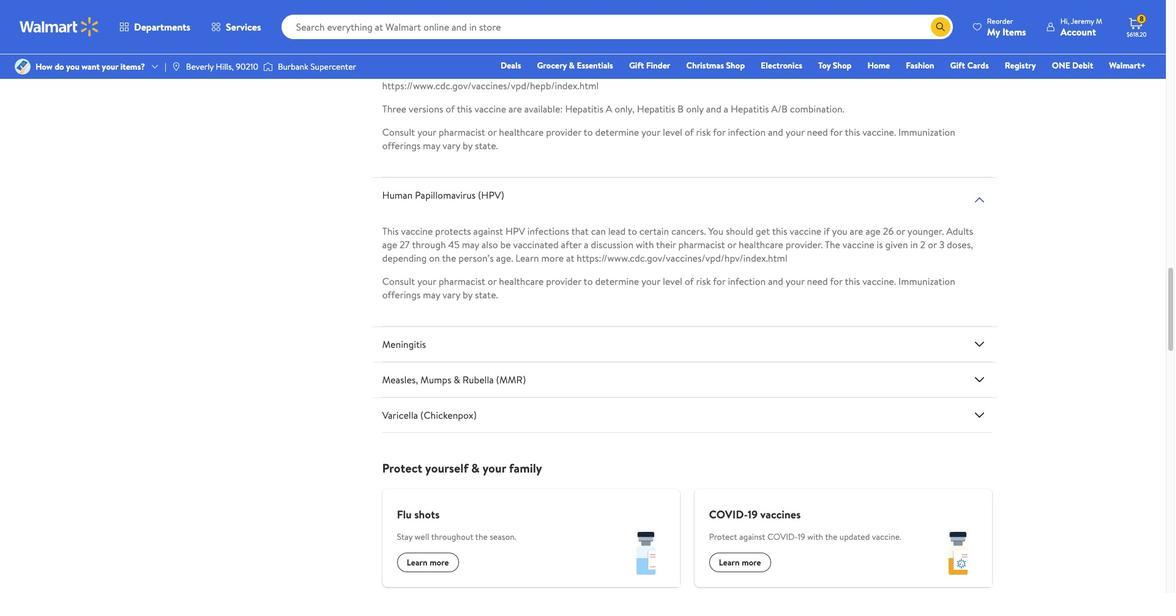 Task type: describe. For each thing, give the bounding box(es) containing it.
vaccine left the 'they'
[[821, 52, 853, 66]]

https://www.cdc.gov/vaccines/vpd/hepb/index.html
[[382, 79, 599, 92]]

is left short
[[792, 12, 798, 25]]

account
[[1060, 25, 1096, 38]]

b left "virus."
[[638, 12, 644, 25]]

8
[[1139, 14, 1144, 24]]

45
[[448, 238, 460, 252]]

protect yourself & your family
[[382, 460, 542, 477]]

serious
[[447, 12, 477, 25]]

should
[[726, 225, 753, 238]]

learn more for 19
[[719, 557, 761, 569]]

for
[[671, 12, 685, 25]]

hepatitis left b.
[[542, 52, 578, 66]]

discussion
[[591, 238, 633, 252]]

hpv
[[505, 225, 525, 238]]

0 horizontal spatial 19
[[748, 507, 758, 523]]

hepatitis left a
[[565, 102, 603, 116]]

vaccine right get
[[790, 225, 821, 238]]

1 vertical spatial vaccine.
[[862, 275, 896, 288]]

becomes
[[503, 25, 541, 39]]

0 horizontal spatial months.
[[706, 25, 740, 39]]

the inside hepatitis b is a serious liver infection caused by the hepatitis b virus. for most people, hepatitis b is short term and lasts less than six months. but for others, the infection becomes chronic, meaning it lasts more than six months. having chronic hepatitis b increases your risk of developing liver failure, liver cancer or cirrhosis—a condition that permanently scars the liver. you need this vaccine if you are under 59 years old and have not been vaccinated against hepatitis b. people 60 years and older may also receive hepatitis b vaccine if they want to be protected from this disease. the vaccine is given in 2 or 3 doses, depending on the brand. learn more at https://www.cdc.gov/vaccines/vpd/hepb/index.html
[[457, 66, 473, 79]]

fashion link
[[900, 59, 940, 72]]

certain
[[639, 225, 669, 238]]

the left liver.
[[736, 39, 750, 52]]

to down three versions of this vaccine are available: hepatitis a only, hepatitis b only and a hepatitis a/b combination.
[[584, 126, 593, 139]]

combination.
[[790, 102, 845, 116]]

doses, inside this vaccine protects against hpv infections that can lead to certain cancers. you should get this vaccine if you are age 26 or younger. adults age 27 through 45 may also be vaccinated after a discussion with their pharmacist or healthcare provider. the vaccine is given in 2 or 3 doses, depending on the person's age. learn more at https://www.cdc.gov/vaccines/vpd/hpv/index.html
[[947, 238, 973, 252]]

0 horizontal spatial six
[[693, 25, 704, 39]]

chronic
[[774, 25, 806, 39]]

departments button
[[109, 12, 201, 42]]

burbank supercenter
[[278, 61, 356, 73]]

learn inside hepatitis b is a serious liver infection caused by the hepatitis b virus. for most people, hepatitis b is short term and lasts less than six months. but for others, the infection becomes chronic, meaning it lasts more than six months. having chronic hepatitis b increases your risk of developing liver failure, liver cancer or cirrhosis—a condition that permanently scars the liver. you need this vaccine if you are under 59 years old and have not been vaccinated against hepatitis b. people 60 years and older may also receive hepatitis b vaccine if they want to be protected from this disease. the vaccine is given in 2 or 3 doses, depending on the brand. learn more at https://www.cdc.gov/vaccines/vpd/hepb/index.html
[[713, 66, 736, 79]]

on inside this vaccine protects against hpv infections that can lead to certain cancers. you should get this vaccine if you are age 26 or younger. adults age 27 through 45 may also be vaccinated after a discussion with their pharmacist or healthcare provider. the vaccine is given in 2 or 3 doses, depending on the person's age. learn more at https://www.cdc.gov/vaccines/vpd/hpv/index.html
[[429, 252, 440, 265]]

of right versions
[[446, 102, 455, 116]]

1 vertical spatial 19
[[798, 531, 805, 544]]

1 consult from the top
[[382, 126, 415, 139]]

$618.20
[[1127, 30, 1147, 39]]

b right term at the right top of the page
[[847, 25, 853, 39]]

learn more for shots
[[407, 557, 449, 569]]

b left short
[[783, 12, 789, 25]]

b left only
[[678, 102, 684, 116]]

learn inside this vaccine protects against hpv infections that can lead to certain cancers. you should get this vaccine if you are age 26 or younger. adults age 27 through 45 may also be vaccinated after a discussion with their pharmacist or healthcare provider. the vaccine is given in 2 or 3 doses, depending on the person's age. learn more at https://www.cdc.gov/vaccines/vpd/hpv/index.html
[[515, 252, 539, 265]]

or down https://www.cdc.gov/vaccines/vpd/hepb/index.html
[[488, 126, 497, 139]]

1 horizontal spatial age
[[866, 225, 881, 238]]

or left b.
[[560, 66, 569, 79]]

flu shots. stay well throughout the season. learn more. image
[[612, 520, 680, 588]]

more down 'covid-19 vaccines'
[[742, 557, 761, 569]]

most
[[687, 12, 709, 25]]

protects
[[435, 225, 471, 238]]

papillomavirus
[[415, 189, 476, 202]]

grocery
[[537, 59, 567, 72]]

grocery & essentials link
[[531, 59, 619, 72]]

supercenter
[[310, 61, 356, 73]]

people,
[[711, 12, 742, 25]]

be inside hepatitis b is a serious liver infection caused by the hepatitis b virus. for most people, hepatitis b is short term and lasts less than six months. but for others, the infection becomes chronic, meaning it lasts more than six months. having chronic hepatitis b increases your risk of developing liver failure, liver cancer or cirrhosis—a condition that permanently scars the liver. you need this vaccine if you are under 59 years old and have not been vaccinated against hepatitis b. people 60 years and older may also receive hepatitis b vaccine if they want to be protected from this disease. the vaccine is given in 2 or 3 doses, depending on the brand. learn more at https://www.cdc.gov/vaccines/vpd/hepb/index.html
[[918, 52, 929, 66]]

vaccinated inside hepatitis b is a serious liver infection caused by the hepatitis b virus. for most people, hepatitis b is short term and lasts less than six months. but for others, the infection becomes chronic, meaning it lasts more than six months. having chronic hepatitis b increases your risk of developing liver failure, liver cancer or cirrhosis—a condition that permanently scars the liver. you need this vaccine if you are under 59 years old and have not been vaccinated against hepatitis b. people 60 years and older may also receive hepatitis b vaccine if they want to be protected from this disease. the vaccine is given in 2 or 3 doses, depending on the brand. learn more at https://www.cdc.gov/vaccines/vpd/hepb/index.html
[[462, 52, 507, 66]]

the left brand.
[[668, 66, 682, 79]]

of down only
[[685, 126, 694, 139]]

or right cancer
[[534, 39, 543, 52]]

59
[[935, 39, 946, 52]]

their
[[656, 238, 676, 252]]

updated
[[840, 531, 870, 544]]

2 vertical spatial risk
[[696, 275, 711, 288]]

26
[[883, 225, 894, 238]]

varicella (chickenpox) image
[[972, 408, 987, 423]]

items?
[[120, 61, 145, 73]]

 image for how
[[15, 59, 31, 75]]

how
[[35, 61, 53, 73]]

items
[[1002, 25, 1026, 38]]

services button
[[201, 12, 272, 42]]

people
[[591, 52, 620, 66]]

registry link
[[999, 59, 1041, 72]]

1 vertical spatial are
[[509, 102, 522, 116]]

b up developing
[[423, 12, 429, 25]]

your down provider.
[[786, 275, 805, 288]]

in inside hepatitis b is a serious liver infection caused by the hepatitis b virus. for most people, hepatitis b is short term and lasts less than six months. but for others, the infection becomes chronic, meaning it lasts more than six months. having chronic hepatitis b increases your risk of developing liver failure, liver cancer or cirrhosis—a condition that permanently scars the liver. you need this vaccine if you are under 59 years old and have not been vaccinated against hepatitis b. people 60 years and older may also receive hepatitis b vaccine if they want to be protected from this disease. the vaccine is given in 2 or 3 doses, depending on the brand. learn more at https://www.cdc.gov/vaccines/vpd/hepb/index.html
[[543, 66, 550, 79]]

cards
[[967, 59, 989, 72]]

hepatitis up condition
[[599, 12, 636, 25]]

2 inside hepatitis b is a serious liver infection caused by the hepatitis b virus. for most people, hepatitis b is short term and lasts less than six months. but for others, the infection becomes chronic, meaning it lasts more than six months. having chronic hepatitis b increases your risk of developing liver failure, liver cancer or cirrhosis—a condition that permanently scars the liver. you need this vaccine if you are under 59 years old and have not been vaccinated against hepatitis b. people 60 years and older may also receive hepatitis b vaccine if they want to be protected from this disease. the vaccine is given in 2 or 3 doses, depending on the brand. learn more at https://www.cdc.gov/vaccines/vpd/hepb/index.html
[[553, 66, 558, 79]]

pharmacist inside this vaccine protects against hpv infections that can lead to certain cancers. you should get this vaccine if you are age 26 or younger. adults age 27 through 45 may also be vaccinated after a discussion with their pharmacist or healthcare provider. the vaccine is given in 2 or 3 doses, depending on the person's age. learn more at https://www.cdc.gov/vaccines/vpd/hpv/index.html
[[678, 238, 725, 252]]

only
[[686, 102, 704, 116]]

shots
[[414, 507, 440, 523]]

varicella
[[382, 409, 418, 422]]

walmart image
[[20, 17, 99, 37]]

from
[[382, 66, 403, 79]]

 image for beverly
[[171, 62, 181, 72]]

& for family
[[471, 460, 480, 477]]

is inside this vaccine protects against hpv infections that can lead to certain cancers. you should get this vaccine if you are age 26 or younger. adults age 27 through 45 may also be vaccinated after a discussion with their pharmacist or healthcare provider. the vaccine is given in 2 or 3 doses, depending on the person's age. learn more at https://www.cdc.gov/vaccines/vpd/hpv/index.html
[[877, 238, 883, 252]]

the inside this vaccine protects against hpv infections that can lead to certain cancers. you should get this vaccine if you are age 26 or younger. adults age 27 through 45 may also be vaccinated after a discussion with their pharmacist or healthcare provider. the vaccine is given in 2 or 3 doses, depending on the person's age. learn more at https://www.cdc.gov/vaccines/vpd/hpv/index.html
[[442, 252, 456, 265]]

your down through
[[417, 275, 436, 288]]

the inside this vaccine protects against hpv infections that can lead to certain cancers. you should get this vaccine if you are age 26 or younger. adults age 27 through 45 may also be vaccinated after a discussion with their pharmacist or healthcare provider. the vaccine is given in 2 or 3 doses, depending on the person's age. learn more at https://www.cdc.gov/vaccines/vpd/hpv/index.html
[[825, 238, 840, 252]]

chronic,
[[543, 25, 577, 39]]

walmart+ link
[[1104, 59, 1151, 72]]

0 vertical spatial healthcare
[[499, 126, 544, 139]]

search icon image
[[936, 22, 945, 32]]

risk inside hepatitis b is a serious liver infection caused by the hepatitis b virus. for most people, hepatitis b is short term and lasts less than six months. but for others, the infection becomes chronic, meaning it lasts more than six months. having chronic hepatitis b increases your risk of developing liver failure, liver cancer or cirrhosis—a condition that permanently scars the liver. you need this vaccine if you are under 59 years old and have not been vaccinated against hepatitis b. people 60 years and older may also receive hepatitis b vaccine if they want to be protected from this disease. the vaccine is given in 2 or 3 doses, depending on the brand. learn more at https://www.cdc.gov/vaccines/vpd/hepb/index.html
[[918, 25, 932, 39]]

hepatitis b is a serious liver infection caused by the hepatitis b virus. for most people, hepatitis b is short term and lasts less than six months. but for others, the infection becomes chronic, meaning it lasts more than six months. having chronic hepatitis b increases your risk of developing liver failure, liver cancer or cirrhosis—a condition that permanently scars the liver. you need this vaccine if you are under 59 years old and have not been vaccinated against hepatitis b. people 60 years and older may also receive hepatitis b vaccine if they want to be protected from this disease. the vaccine is given in 2 or 3 doses, depending on the brand. learn more at https://www.cdc.gov/vaccines/vpd/hepb/index.html
[[382, 12, 986, 92]]

registry
[[1005, 59, 1036, 72]]

covid-19 vaccines
[[709, 507, 801, 523]]

family
[[509, 460, 542, 477]]

less
[[886, 12, 902, 25]]

mumps
[[420, 373, 451, 387]]

to down discussion
[[584, 275, 593, 288]]

under
[[908, 39, 933, 52]]

learn down 'covid-19 vaccines'
[[719, 557, 740, 569]]

well
[[415, 531, 429, 544]]

depending inside hepatitis b is a serious liver infection caused by the hepatitis b virus. for most people, hepatitis b is short term and lasts less than six months. but for others, the infection becomes chronic, meaning it lasts more than six months. having chronic hepatitis b increases your risk of developing liver failure, liver cancer or cirrhosis—a condition that permanently scars the liver. you need this vaccine if you are under 59 years old and have not been vaccinated against hepatitis b. people 60 years and older may also receive hepatitis b vaccine if they want to be protected from this disease. the vaccine is given in 2 or 3 doses, depending on the brand. learn more at https://www.cdc.gov/vaccines/vpd/hepb/index.html
[[608, 66, 652, 79]]

with inside this vaccine protects against hpv infections that can lead to certain cancers. you should get this vaccine if you are age 26 or younger. adults age 27 through 45 may also be vaccinated after a discussion with their pharmacist or healthcare provider. the vaccine is given in 2 or 3 doses, depending on the person's age. learn more at https://www.cdc.gov/vaccines/vpd/hpv/index.html
[[636, 238, 654, 252]]

it
[[618, 25, 624, 39]]

they
[[863, 52, 882, 66]]

0 vertical spatial pharmacist
[[439, 126, 485, 139]]

by inside hepatitis b is a serious liver infection caused by the hepatitis b virus. for most people, hepatitis b is short term and lasts less than six months. but for others, the infection becomes chronic, meaning it lasts more than six months. having chronic hepatitis b increases your risk of developing liver failure, liver cancer or cirrhosis—a condition that permanently scars the liver. you need this vaccine if you are under 59 years old and have not been vaccinated against hepatitis b. people 60 years and older may also receive hepatitis b vaccine if they want to be protected from this disease. the vaccine is given in 2 or 3 doses, depending on the brand. learn more at https://www.cdc.gov/vaccines/vpd/hepb/index.html
[[571, 12, 581, 25]]

hepatitis up toy
[[808, 25, 844, 39]]

measles, mumps & rubella (mmr)
[[382, 373, 526, 387]]

90210
[[236, 61, 258, 73]]

8 $618.20
[[1127, 14, 1147, 39]]

but
[[382, 25, 397, 39]]

vaccine left 26
[[843, 238, 874, 252]]

cancers.
[[671, 225, 706, 238]]

protected
[[931, 52, 974, 66]]

0 horizontal spatial years
[[636, 52, 658, 66]]

1 level from the top
[[663, 126, 682, 139]]

measles,
[[382, 373, 418, 387]]

1 vertical spatial a
[[724, 102, 728, 116]]

vaccine down failure,
[[475, 66, 507, 79]]

1 vary from the top
[[443, 139, 460, 152]]

do
[[55, 61, 64, 73]]

liver left cancer
[[482, 39, 500, 52]]

essentials
[[577, 59, 613, 72]]

the right chronic,
[[583, 12, 597, 25]]

1 consult your pharmacist or healthcare provider to determine your level of risk for infection and your need for this vaccine. immunization offerings may vary by state. from the top
[[382, 126, 955, 152]]

the right others,
[[446, 25, 460, 39]]

your down three versions of this vaccine are available: hepatitis a only, hepatitis b only and a hepatitis a/b combination.
[[641, 126, 660, 139]]

three
[[382, 102, 406, 116]]

one debit
[[1052, 59, 1093, 72]]

hepatitis up liver.
[[744, 12, 781, 25]]

deals link
[[495, 59, 527, 72]]

or down 'age.'
[[488, 275, 497, 288]]

protect against covid-19 with the updated vaccine.
[[709, 531, 901, 544]]

this
[[382, 225, 399, 238]]

or left adults
[[928, 238, 937, 252]]

a
[[606, 102, 612, 116]]

vaccine right this
[[401, 225, 433, 238]]

& inside grocery & essentials link
[[569, 59, 575, 72]]

after
[[561, 238, 582, 252]]

gift for gift cards
[[950, 59, 965, 72]]

disease.
[[423, 66, 455, 79]]

permanently
[[657, 39, 710, 52]]

your inside hepatitis b is a serious liver infection caused by the hepatitis b virus. for most people, hepatitis b is short term and lasts less than six months. but for others, the infection becomes chronic, meaning it lasts more than six months. having chronic hepatitis b increases your risk of developing liver failure, liver cancer or cirrhosis—a condition that permanently scars the liver. you need this vaccine if you are under 59 years old and have not been vaccinated against hepatitis b. people 60 years and older may also receive hepatitis b vaccine if they want to be protected from this disease. the vaccine is given in 2 or 3 doses, depending on the brand. learn more at https://www.cdc.gov/vaccines/vpd/hepb/index.html
[[896, 25, 915, 39]]

2 vertical spatial healthcare
[[499, 275, 544, 288]]

2 determine from the top
[[595, 275, 639, 288]]

this vaccine protects against hpv infections that can lead to certain cancers. you should get this vaccine if you are age 26 or younger. adults age 27 through 45 may also be vaccinated after a discussion with their pharmacist or healthcare provider. the vaccine is given in 2 or 3 doses, depending on the person's age. learn more at https://www.cdc.gov/vaccines/vpd/hpv/index.html
[[382, 225, 973, 265]]

for inside hepatitis b is a serious liver infection caused by the hepatitis b virus. for most people, hepatitis b is short term and lasts less than six months. but for others, the infection becomes chronic, meaning it lasts more than six months. having chronic hepatitis b increases your risk of developing liver failure, liver cancer or cirrhosis—a condition that permanently scars the liver. you need this vaccine if you are under 59 years old and have not been vaccinated against hepatitis b. people 60 years and older may also receive hepatitis b vaccine if they want to be protected from this disease. the vaccine is given in 2 or 3 doses, depending on the brand. learn more at https://www.cdc.gov/vaccines/vpd/hepb/index.html
[[399, 25, 412, 39]]

human papillomavirus (hpv) image
[[972, 193, 987, 208]]

your down versions
[[417, 126, 436, 139]]

having
[[742, 25, 772, 39]]

cancer
[[503, 39, 531, 52]]

1 immunization from the top
[[898, 126, 955, 139]]

yourself
[[425, 460, 468, 477]]

vaccine down https://www.cdc.gov/vaccines/vpd/hepb/index.html
[[474, 102, 506, 116]]

more left for
[[647, 25, 669, 39]]

60
[[622, 52, 634, 66]]

failure,
[[451, 39, 480, 52]]

1 horizontal spatial covid-
[[767, 531, 798, 544]]

1 vertical spatial risk
[[696, 126, 711, 139]]

condition
[[595, 39, 635, 52]]

0 vertical spatial vaccine.
[[862, 126, 896, 139]]

2 vertical spatial by
[[463, 288, 473, 302]]

flu
[[397, 507, 412, 523]]

or left get
[[727, 238, 736, 252]]

liver right "serious"
[[479, 12, 497, 25]]

against inside this vaccine protects against hpv infections that can lead to certain cancers. you should get this vaccine if you are age 26 or younger. adults age 27 through 45 may also be vaccinated after a discussion with their pharmacist or healthcare provider. the vaccine is given in 2 or 3 doses, depending on the person's age. learn more at https://www.cdc.gov/vaccines/vpd/hpv/index.html
[[473, 225, 503, 238]]

1 horizontal spatial if
[[855, 52, 861, 66]]

walmart+
[[1109, 59, 1146, 72]]

1 horizontal spatial with
[[807, 531, 823, 544]]

person's
[[458, 252, 494, 265]]

1 horizontal spatial years
[[948, 39, 971, 52]]

gift for gift finder
[[629, 59, 644, 72]]

learn more button for 19
[[709, 553, 771, 573]]

meaning
[[579, 25, 615, 39]]

toy
[[818, 59, 831, 72]]

0 horizontal spatial you
[[66, 61, 80, 73]]

0 horizontal spatial lasts
[[626, 25, 645, 39]]

learn down well
[[407, 557, 428, 569]]

your down a/b
[[786, 126, 805, 139]]

of inside hepatitis b is a serious liver infection caused by the hepatitis b virus. for most people, hepatitis b is short term and lasts less than six months. but for others, the infection becomes chronic, meaning it lasts more than six months. having chronic hepatitis b increases your risk of developing liver failure, liver cancer or cirrhosis—a condition that permanently scars the liver. you need this vaccine if you are under 59 years old and have not been vaccinated against hepatitis b. people 60 years and older may also receive hepatitis b vaccine if they want to be protected from this disease. the vaccine is given in 2 or 3 doses, depending on the brand. learn more at https://www.cdc.gov/vaccines/vpd/hepb/index.html
[[935, 25, 944, 39]]

one debit link
[[1046, 59, 1099, 72]]

2 vertical spatial vaccine.
[[872, 531, 901, 544]]

infections
[[527, 225, 569, 238]]

gift cards link
[[945, 59, 994, 72]]

3 inside this vaccine protects against hpv infections that can lead to certain cancers. you should get this vaccine if you are age 26 or younger. adults age 27 through 45 may also be vaccinated after a discussion with their pharmacist or healthcare provider. the vaccine is given in 2 or 3 doses, depending on the person's age. learn more at https://www.cdc.gov/vaccines/vpd/hpv/index.html
[[939, 238, 944, 252]]

deals
[[501, 59, 521, 72]]

want inside hepatitis b is a serious liver infection caused by the hepatitis b virus. for most people, hepatitis b is short term and lasts less than six months. but for others, the infection becomes chronic, meaning it lasts more than six months. having chronic hepatitis b increases your risk of developing liver failure, liver cancer or cirrhosis—a condition that permanently scars the liver. you need this vaccine if you are under 59 years old and have not been vaccinated against hepatitis b. people 60 years and older may also receive hepatitis b vaccine if they want to be protected from this disease. the vaccine is given in 2 or 3 doses, depending on the brand. learn more at https://www.cdc.gov/vaccines/vpd/hepb/index.html
[[884, 52, 905, 66]]

& for (mmr)
[[454, 373, 460, 387]]

1 horizontal spatial lasts
[[865, 12, 884, 25]]

2 inside this vaccine protects against hpv infections that can lead to certain cancers. you should get this vaccine if you are age 26 or younger. adults age 27 through 45 may also be vaccinated after a discussion with their pharmacist or healthcare provider. the vaccine is given in 2 or 3 doses, depending on the person's age. learn more at https://www.cdc.gov/vaccines/vpd/hpv/index.html
[[920, 238, 925, 252]]

1 vertical spatial by
[[463, 139, 473, 152]]



Task type: locate. For each thing, give the bounding box(es) containing it.
1 horizontal spatial at
[[763, 66, 772, 79]]

you up home link
[[875, 39, 890, 52]]

healthcare inside this vaccine protects against hpv infections that can lead to certain cancers. you should get this vaccine if you are age 26 or younger. adults age 27 through 45 may also be vaccinated after a discussion with their pharmacist or healthcare provider. the vaccine is given in 2 or 3 doses, depending on the person's age. learn more at https://www.cdc.gov/vaccines/vpd/hpv/index.html
[[739, 238, 783, 252]]

1 horizontal spatial you
[[832, 225, 847, 238]]

2 learn more from the left
[[719, 557, 761, 569]]

1 horizontal spatial are
[[850, 225, 863, 238]]

a/b
[[771, 102, 788, 116]]

0 vertical spatial &
[[569, 59, 575, 72]]

learn more button down 'covid-19 vaccines'
[[709, 553, 771, 573]]

1 offerings from the top
[[382, 139, 421, 152]]

 image for burbank
[[263, 61, 273, 73]]

1 horizontal spatial gift
[[950, 59, 965, 72]]

shop for christmas shop
[[726, 59, 745, 72]]

0 horizontal spatial vaccinated
[[462, 52, 507, 66]]

christmas
[[686, 59, 724, 72]]

are left 26
[[850, 225, 863, 238]]

0 vertical spatial protect
[[382, 460, 422, 477]]

varicella (chickenpox)
[[382, 409, 477, 422]]

(hpv)
[[478, 189, 504, 202]]

versions
[[409, 102, 443, 116]]

you right do
[[66, 61, 80, 73]]

3 left b.
[[572, 66, 577, 79]]

19 down vaccines
[[798, 531, 805, 544]]

risk
[[918, 25, 932, 39], [696, 126, 711, 139], [696, 275, 711, 288]]

shop right toy
[[833, 59, 852, 72]]

2 horizontal spatial you
[[875, 39, 890, 52]]

0 horizontal spatial learn more
[[407, 557, 449, 569]]

in down cirrhosis—a
[[543, 66, 550, 79]]

2 vertical spatial you
[[832, 225, 847, 238]]

christmas shop link
[[681, 59, 750, 72]]

2 down cirrhosis—a
[[553, 66, 558, 79]]

to inside this vaccine protects against hpv infections that can lead to certain cancers. you should get this vaccine if you are age 26 or younger. adults age 27 through 45 may also be vaccinated after a discussion with their pharmacist or healthcare provider. the vaccine is given in 2 or 3 doses, depending on the person's age. learn more at https://www.cdc.gov/vaccines/vpd/hpv/index.html
[[628, 225, 637, 238]]

shop
[[726, 59, 745, 72], [833, 59, 852, 72]]

vaccinated inside this vaccine protects against hpv infections that can lead to certain cancers. you should get this vaccine if you are age 26 or younger. adults age 27 through 45 may also be vaccinated after a discussion with their pharmacist or healthcare provider. the vaccine is given in 2 or 3 doses, depending on the person's age. learn more at https://www.cdc.gov/vaccines/vpd/hpv/index.html
[[513, 238, 559, 252]]

my
[[987, 25, 1000, 38]]

learn more
[[407, 557, 449, 569], [719, 557, 761, 569]]

0 vertical spatial immunization
[[898, 126, 955, 139]]

of down 'https://www.cdc.gov/vaccines/vpd/hpv/index.html'
[[685, 275, 694, 288]]

1 determine from the top
[[595, 126, 639, 139]]

2 state. from the top
[[475, 288, 498, 302]]

the left season.
[[475, 531, 488, 544]]

Walmart Site-Wide search field
[[281, 15, 953, 39]]

1 horizontal spatial want
[[884, 52, 905, 66]]

than right the less
[[904, 12, 923, 25]]

against inside hepatitis b is a serious liver infection caused by the hepatitis b virus. for most people, hepatitis b is short term and lasts less than six months. but for others, the infection becomes chronic, meaning it lasts more than six months. having chronic hepatitis b increases your risk of developing liver failure, liver cancer or cirrhosis—a condition that permanently scars the liver. you need this vaccine if you are under 59 years old and have not been vaccinated against hepatitis b. people 60 years and older may also receive hepatitis b vaccine if they want to be protected from this disease. the vaccine is given in 2 or 3 doses, depending on the brand. learn more at https://www.cdc.gov/vaccines/vpd/hepb/index.html
[[510, 52, 539, 66]]

1 horizontal spatial six
[[925, 12, 936, 25]]

a
[[440, 12, 444, 25], [724, 102, 728, 116], [584, 238, 589, 252]]

your left items?
[[102, 61, 118, 73]]

a inside hepatitis b is a serious liver infection caused by the hepatitis b virus. for most people, hepatitis b is short term and lasts less than six months. but for others, the infection becomes chronic, meaning it lasts more than six months. having chronic hepatitis b increases your risk of developing liver failure, liver cancer or cirrhosis—a condition that permanently scars the liver. you need this vaccine if you are under 59 years old and have not been vaccinated against hepatitis b. people 60 years and older may also receive hepatitis b vaccine if they want to be protected from this disease. the vaccine is given in 2 or 3 doses, depending on the brand. learn more at https://www.cdc.gov/vaccines/vpd/hepb/index.html
[[440, 12, 444, 25]]

if inside this vaccine protects against hpv infections that can lead to certain cancers. you should get this vaccine if you are age 26 or younger. adults age 27 through 45 may also be vaccinated after a discussion with their pharmacist or healthcare provider. the vaccine is given in 2 or 3 doses, depending on the person's age. learn more at https://www.cdc.gov/vaccines/vpd/hpv/index.html
[[824, 225, 830, 238]]

available:
[[524, 102, 563, 116]]

0 horizontal spatial 3
[[572, 66, 577, 79]]

you inside hepatitis b is a serious liver infection caused by the hepatitis b virus. for most people, hepatitis b is short term and lasts less than six months. but for others, the infection becomes chronic, meaning it lasts more than six months. having chronic hepatitis b increases your risk of developing liver failure, liver cancer or cirrhosis—a condition that permanently scars the liver. you need this vaccine if you are under 59 years old and have not been vaccinated against hepatitis b. people 60 years and older may also receive hepatitis b vaccine if they want to be protected from this disease. the vaccine is given in 2 or 3 doses, depending on the brand. learn more at https://www.cdc.gov/vaccines/vpd/hepb/index.html
[[875, 39, 890, 52]]

given inside hepatitis b is a serious liver infection caused by the hepatitis b virus. for most people, hepatitis b is short term and lasts less than six months. but for others, the infection becomes chronic, meaning it lasts more than six months. having chronic hepatitis b increases your risk of developing liver failure, liver cancer or cirrhosis—a condition that permanently scars the liver. you need this vaccine if you are under 59 years old and have not been vaccinated against hepatitis b. people 60 years and older may also receive hepatitis b vaccine if they want to be protected from this disease. the vaccine is given in 2 or 3 doses, depending on the brand. learn more at https://www.cdc.gov/vaccines/vpd/hepb/index.html
[[518, 66, 540, 79]]

1 provider from the top
[[546, 126, 581, 139]]

lasts
[[865, 12, 884, 25], [626, 25, 645, 39]]

consult your pharmacist or healthcare provider to determine your level of risk for infection and your need for this vaccine. immunization offerings may vary by state. down 'https://www.cdc.gov/vaccines/vpd/hpv/index.html'
[[382, 275, 955, 302]]

need
[[792, 39, 813, 52], [807, 126, 828, 139], [807, 275, 828, 288]]

also inside hepatitis b is a serious liver infection caused by the hepatitis b virus. for most people, hepatitis b is short term and lasts less than six months. but for others, the infection becomes chronic, meaning it lasts more than six months. having chronic hepatitis b increases your risk of developing liver failure, liver cancer or cirrhosis—a condition that permanently scars the liver. you need this vaccine if you are under 59 years old and have not been vaccinated against hepatitis b. people 60 years and older may also receive hepatitis b vaccine if they want to be protected from this disease. the vaccine is given in 2 or 3 doses, depending on the brand. learn more at https://www.cdc.gov/vaccines/vpd/hepb/index.html
[[722, 52, 738, 66]]

flu shots
[[397, 507, 440, 523]]

state.
[[475, 139, 498, 152], [475, 288, 498, 302]]

measles, mumps & rubella (mmr) image
[[972, 373, 987, 387]]

2 horizontal spatial &
[[569, 59, 575, 72]]

1 horizontal spatial months.
[[938, 12, 972, 25]]

you inside this vaccine protects against hpv infections that can lead to certain cancers. you should get this vaccine if you are age 26 or younger. adults age 27 through 45 may also be vaccinated after a discussion with their pharmacist or healthcare provider. the vaccine is given in 2 or 3 doses, depending on the person's age. learn more at https://www.cdc.gov/vaccines/vpd/hpv/index.html
[[708, 225, 723, 238]]

hepatitis inside hepatitis b is a serious liver infection caused by the hepatitis b virus. for most people, hepatitis b is short term and lasts less than six months. but for others, the infection becomes chronic, meaning it lasts more than six months. having chronic hepatitis b increases your risk of developing liver failure, liver cancer or cirrhosis—a condition that permanently scars the liver. you need this vaccine if you are under 59 years old and have not been vaccinated against hepatitis b. people 60 years and older may also receive hepatitis b vaccine if they want to be protected from this disease. the vaccine is given in 2 or 3 doses, depending on the brand. learn more at https://www.cdc.gov/vaccines/vpd/hepb/index.html
[[382, 12, 420, 25]]

in
[[543, 66, 550, 79], [910, 238, 918, 252]]

shop down scars
[[726, 59, 745, 72]]

that up gift finder link
[[637, 39, 654, 52]]

0 horizontal spatial want
[[82, 61, 100, 73]]

have
[[400, 52, 419, 66]]

2 horizontal spatial are
[[893, 39, 906, 52]]

is left "serious"
[[431, 12, 437, 25]]

hepatitis left a/b
[[731, 102, 769, 116]]

1 vertical spatial that
[[571, 225, 589, 238]]

b right electronics
[[813, 52, 819, 66]]

more down throughout
[[430, 557, 449, 569]]

short
[[800, 12, 822, 25]]

2 vertical spatial against
[[739, 531, 765, 544]]

in right 26
[[910, 238, 918, 252]]

get
[[756, 225, 770, 238]]

m
[[1096, 16, 1102, 26]]

level
[[663, 126, 682, 139], [663, 275, 682, 288]]

protect for protect yourself & your family
[[382, 460, 422, 477]]

0 horizontal spatial also
[[482, 238, 498, 252]]

to inside hepatitis b is a serious liver infection caused by the hepatitis b virus. for most people, hepatitis b is short term and lasts less than six months. but for others, the infection becomes chronic, meaning it lasts more than six months. having chronic hepatitis b increases your risk of developing liver failure, liver cancer or cirrhosis—a condition that permanently scars the liver. you need this vaccine if you are under 59 years old and have not been vaccinated against hepatitis b. people 60 years and older may also receive hepatitis b vaccine if they want to be protected from this disease. the vaccine is given in 2 or 3 doses, depending on the brand. learn more at https://www.cdc.gov/vaccines/vpd/hepb/index.html
[[907, 52, 916, 66]]

0 vertical spatial level
[[663, 126, 682, 139]]

b
[[423, 12, 429, 25], [638, 12, 644, 25], [783, 12, 789, 25], [847, 25, 853, 39], [813, 52, 819, 66], [678, 102, 684, 116]]

that left "can"
[[571, 225, 589, 238]]

healthcare down 'age.'
[[499, 275, 544, 288]]

0 vertical spatial determine
[[595, 126, 639, 139]]

0 vertical spatial 19
[[748, 507, 758, 523]]

debit
[[1072, 59, 1093, 72]]

2 provider from the top
[[546, 275, 581, 288]]

against left hpv
[[473, 225, 503, 238]]

1 vertical spatial the
[[825, 238, 840, 252]]

1 gift from the left
[[629, 59, 644, 72]]

vary down versions
[[443, 139, 460, 152]]

more inside this vaccine protects against hpv infections that can lead to certain cancers. you should get this vaccine if you are age 26 or younger. adults age 27 through 45 may also be vaccinated after a discussion with their pharmacist or healthcare provider. the vaccine is given in 2 or 3 doses, depending on the person's age. learn more at https://www.cdc.gov/vaccines/vpd/hpv/index.html
[[541, 252, 564, 265]]

depending
[[608, 66, 652, 79], [382, 252, 427, 265]]

1 horizontal spatial be
[[918, 52, 929, 66]]

learn
[[713, 66, 736, 79], [515, 252, 539, 265], [407, 557, 428, 569], [719, 557, 740, 569]]

your left family
[[482, 460, 506, 477]]

1 vertical spatial 2
[[920, 238, 925, 252]]

1 vertical spatial doses,
[[947, 238, 973, 252]]

0 vertical spatial against
[[510, 52, 539, 66]]

hepatitis up developing
[[382, 12, 420, 25]]

this inside this vaccine protects against hpv infections that can lead to certain cancers. you should get this vaccine if you are age 26 or younger. adults age 27 through 45 may also be vaccinated after a discussion with their pharmacist or healthcare provider. the vaccine is given in 2 or 3 doses, depending on the person's age. learn more at https://www.cdc.gov/vaccines/vpd/hpv/index.html
[[772, 225, 787, 238]]

if up home link
[[867, 39, 873, 52]]

liver.
[[752, 39, 772, 52]]

1 horizontal spatial a
[[584, 238, 589, 252]]

given
[[518, 66, 540, 79], [885, 238, 908, 252]]

you inside hepatitis b is a serious liver infection caused by the hepatitis b virus. for most people, hepatitis b is short term and lasts less than six months. but for others, the infection becomes chronic, meaning it lasts more than six months. having chronic hepatitis b increases your risk of developing liver failure, liver cancer or cirrhosis—a condition that permanently scars the liver. you need this vaccine if you are under 59 years old and have not been vaccinated against hepatitis b. people 60 years and older may also receive hepatitis b vaccine if they want to be protected from this disease. the vaccine is given in 2 or 3 doses, depending on the brand. learn more at https://www.cdc.gov/vaccines/vpd/hepb/index.html
[[774, 39, 790, 52]]

1 vertical spatial offerings
[[382, 288, 421, 302]]

risk down 'https://www.cdc.gov/vaccines/vpd/hpv/index.html'
[[696, 275, 711, 288]]

0 vertical spatial doses,
[[579, 66, 606, 79]]

adults
[[946, 225, 973, 238]]

learn more button down well
[[397, 553, 459, 573]]

lead
[[608, 225, 626, 238]]

against down 'covid-19 vaccines'
[[739, 531, 765, 544]]

1 horizontal spatial learn more button
[[709, 553, 771, 573]]

protect for protect against covid-19 with the updated vaccine.
[[709, 531, 737, 544]]

is left 26
[[877, 238, 883, 252]]

gift finder
[[629, 59, 670, 72]]

1 vertical spatial &
[[454, 373, 460, 387]]

1 vertical spatial you
[[708, 225, 723, 238]]

1 learn more button from the left
[[397, 553, 459, 573]]

may
[[702, 52, 720, 66], [423, 139, 440, 152], [462, 238, 479, 252], [423, 288, 440, 302]]

consult your pharmacist or healthcare provider to determine your level of risk for infection and your need for this vaccine. immunization offerings may vary by state. down only
[[382, 126, 955, 152]]

1 horizontal spatial in
[[910, 238, 918, 252]]

1 vertical spatial be
[[500, 238, 511, 252]]

on left older
[[655, 66, 665, 79]]

covid-nineteen vaccines. our pharmacies offer both pfizer & moderna. learn more. image
[[924, 520, 992, 588]]

also
[[722, 52, 738, 66], [482, 238, 498, 252]]

1 shop from the left
[[726, 59, 745, 72]]

you right liver.
[[774, 39, 790, 52]]

more
[[647, 25, 669, 39], [739, 66, 761, 79], [541, 252, 564, 265], [430, 557, 449, 569], [742, 557, 761, 569]]

1 horizontal spatial against
[[510, 52, 539, 66]]

2 horizontal spatial  image
[[263, 61, 273, 73]]

meningitis image
[[972, 337, 987, 352]]

age left 26
[[866, 225, 881, 238]]

 image right 90210
[[263, 61, 273, 73]]

is down cancer
[[509, 66, 515, 79]]

to
[[907, 52, 916, 66], [584, 126, 593, 139], [628, 225, 637, 238], [584, 275, 593, 288]]

0 horizontal spatial learn more button
[[397, 553, 459, 573]]

infection
[[499, 12, 537, 25], [462, 25, 500, 39], [728, 126, 766, 139], [728, 275, 766, 288]]

provider
[[546, 126, 581, 139], [546, 275, 581, 288]]

vaccinated
[[462, 52, 507, 66], [513, 238, 559, 252]]

toy shop
[[818, 59, 852, 72]]

learn more button for shots
[[397, 553, 459, 573]]

human
[[382, 189, 413, 202]]

scars
[[712, 39, 734, 52]]

0 vertical spatial be
[[918, 52, 929, 66]]

healthcare
[[499, 126, 544, 139], [739, 238, 783, 252], [499, 275, 544, 288]]

shop for toy shop
[[833, 59, 852, 72]]

at inside this vaccine protects against hpv infections that can lead to certain cancers. you should get this vaccine if you are age 26 or younger. adults age 27 through 45 may also be vaccinated after a discussion with their pharmacist or healthcare provider. the vaccine is given in 2 or 3 doses, depending on the person's age. learn more at https://www.cdc.gov/vaccines/vpd/hpv/index.html
[[566, 252, 574, 265]]

1 vertical spatial given
[[885, 238, 908, 252]]

years
[[948, 39, 971, 52], [636, 52, 658, 66]]

2 gift from the left
[[950, 59, 965, 72]]

2 horizontal spatial if
[[867, 39, 873, 52]]

of right under on the right top
[[935, 25, 944, 39]]

2 consult from the top
[[382, 275, 415, 288]]

months.
[[938, 12, 972, 25], [706, 25, 740, 39]]

1 vertical spatial need
[[807, 126, 828, 139]]

2 horizontal spatial against
[[739, 531, 765, 544]]

or right 26
[[896, 225, 905, 238]]

by
[[571, 12, 581, 25], [463, 139, 473, 152], [463, 288, 473, 302]]

the left "person's"
[[442, 252, 456, 265]]

0 horizontal spatial doses,
[[579, 66, 606, 79]]

may inside this vaccine protects against hpv infections that can lead to certain cancers. you should get this vaccine if you are age 26 or younger. adults age 27 through 45 may also be vaccinated after a discussion with their pharmacist or healthcare provider. the vaccine is given in 2 or 3 doses, depending on the person's age. learn more at https://www.cdc.gov/vaccines/vpd/hpv/index.html
[[462, 238, 479, 252]]

Search search field
[[281, 15, 953, 39]]

 image
[[15, 59, 31, 75], [263, 61, 273, 73], [171, 62, 181, 72]]

https://www.cdc.gov/vaccines/vpd/hpv/index.html
[[577, 252, 787, 265]]

0 horizontal spatial at
[[566, 252, 574, 265]]

1 state. from the top
[[475, 139, 498, 152]]

if right provider.
[[824, 225, 830, 238]]

a right after
[[584, 238, 589, 252]]

more down infections
[[541, 252, 564, 265]]

1 learn more from the left
[[407, 557, 449, 569]]

learn right 'age.'
[[515, 252, 539, 265]]

0 vertical spatial provider
[[546, 126, 581, 139]]

0 horizontal spatial be
[[500, 238, 511, 252]]

with
[[636, 238, 654, 252], [807, 531, 823, 544]]

1 vertical spatial at
[[566, 252, 574, 265]]

0 vertical spatial 2
[[553, 66, 558, 79]]

hi,
[[1060, 16, 1069, 26]]

vaccine
[[833, 39, 864, 52], [821, 52, 853, 66], [475, 66, 507, 79], [474, 102, 506, 116], [401, 225, 433, 238], [790, 225, 821, 238], [843, 238, 874, 252]]

want right the 'they'
[[884, 52, 905, 66]]

on inside hepatitis b is a serious liver infection caused by the hepatitis b virus. for most people, hepatitis b is short term and lasts less than six months. but for others, the infection becomes chronic, meaning it lasts more than six months. having chronic hepatitis b increases your risk of developing liver failure, liver cancer or cirrhosis—a condition that permanently scars the liver. you need this vaccine if you are under 59 years old and have not been vaccinated against hepatitis b. people 60 years and older may also receive hepatitis b vaccine if they want to be protected from this disease. the vaccine is given in 2 or 3 doses, depending on the brand. learn more at https://www.cdc.gov/vaccines/vpd/hepb/index.html
[[655, 66, 665, 79]]

pharmacist
[[439, 126, 485, 139], [678, 238, 725, 252], [439, 275, 485, 288]]

0 horizontal spatial 2
[[553, 66, 558, 79]]

1 horizontal spatial shop
[[833, 59, 852, 72]]

also inside this vaccine protects against hpv infections that can lead to certain cancers. you should get this vaccine if you are age 26 or younger. adults age 27 through 45 may also be vaccinated after a discussion with their pharmacist or healthcare provider. the vaccine is given in 2 or 3 doses, depending on the person's age. learn more at https://www.cdc.gov/vaccines/vpd/hpv/index.html
[[482, 238, 498, 252]]

consult down three
[[382, 126, 415, 139]]

on left 45
[[429, 252, 440, 265]]

1 horizontal spatial  image
[[171, 62, 181, 72]]

age.
[[496, 252, 513, 265]]

in inside this vaccine protects against hpv infections that can lead to certain cancers. you should get this vaccine if you are age 26 or younger. adults age 27 through 45 may also be vaccinated after a discussion with their pharmacist or healthcare provider. the vaccine is given in 2 or 3 doses, depending on the person's age. learn more at https://www.cdc.gov/vaccines/vpd/hpv/index.html
[[910, 238, 918, 252]]

been
[[439, 52, 459, 66]]

than right "virus."
[[672, 25, 690, 39]]

that inside this vaccine protects against hpv infections that can lead to certain cancers. you should get this vaccine if you are age 26 or younger. adults age 27 through 45 may also be vaccinated after a discussion with their pharmacist or healthcare provider. the vaccine is given in 2 or 3 doses, depending on the person's age. learn more at https://www.cdc.gov/vaccines/vpd/hpv/index.html
[[571, 225, 589, 238]]

0 vertical spatial covid-
[[709, 507, 748, 523]]

years right 59
[[948, 39, 971, 52]]

2 vary from the top
[[443, 288, 460, 302]]

1 vertical spatial covid-
[[767, 531, 798, 544]]

pharmacist down versions
[[439, 126, 485, 139]]

at inside hepatitis b is a serious liver infection caused by the hepatitis b virus. for most people, hepatitis b is short term and lasts less than six months. but for others, the infection becomes chronic, meaning it lasts more than six months. having chronic hepatitis b increases your risk of developing liver failure, liver cancer or cirrhosis—a condition that permanently scars the liver. you need this vaccine if you are under 59 years old and have not been vaccinated against hepatitis b. people 60 years and older may also receive hepatitis b vaccine if they want to be protected from this disease. the vaccine is given in 2 or 3 doses, depending on the brand. learn more at https://www.cdc.gov/vaccines/vpd/hepb/index.html
[[763, 66, 772, 79]]

b.
[[580, 52, 588, 66]]

throughout
[[431, 531, 473, 544]]

stay well throughout the season.
[[397, 531, 516, 544]]

doses, inside hepatitis b is a serious liver infection caused by the hepatitis b virus. for most people, hepatitis b is short term and lasts less than six months. but for others, the infection becomes chronic, meaning it lasts more than six months. having chronic hepatitis b increases your risk of developing liver failure, liver cancer or cirrhosis—a condition that permanently scars the liver. you need this vaccine if you are under 59 years old and have not been vaccinated against hepatitis b. people 60 years and older may also receive hepatitis b vaccine if they want to be protected from this disease. the vaccine is given in 2 or 3 doses, depending on the brand. learn more at https://www.cdc.gov/vaccines/vpd/hepb/index.html
[[579, 66, 606, 79]]

and
[[848, 12, 863, 25], [382, 52, 397, 66], [660, 52, 676, 66], [706, 102, 721, 116], [768, 126, 783, 139], [768, 275, 783, 288]]

0 horizontal spatial than
[[672, 25, 690, 39]]

provider down after
[[546, 275, 581, 288]]

jeremy
[[1071, 16, 1094, 26]]

2 consult your pharmacist or healthcare provider to determine your level of risk for infection and your need for this vaccine. immunization offerings may vary by state. from the top
[[382, 275, 955, 302]]

1 horizontal spatial vaccinated
[[513, 238, 559, 252]]

if left the 'they'
[[855, 52, 861, 66]]

are inside this vaccine protects against hpv infections that can lead to certain cancers. you should get this vaccine if you are age 26 or younger. adults age 27 through 45 may also be vaccinated after a discussion with their pharmacist or healthcare provider. the vaccine is given in 2 or 3 doses, depending on the person's age. learn more at https://www.cdc.gov/vaccines/vpd/hpv/index.html
[[850, 225, 863, 238]]

determine
[[595, 126, 639, 139], [595, 275, 639, 288]]

2 vertical spatial need
[[807, 275, 828, 288]]

0 horizontal spatial age
[[382, 238, 397, 252]]

0 vertical spatial are
[[893, 39, 906, 52]]

0 vertical spatial on
[[655, 66, 665, 79]]

pharmacist down "person's"
[[439, 275, 485, 288]]

months. left having
[[706, 25, 740, 39]]

2 level from the top
[[663, 275, 682, 288]]

1 horizontal spatial depending
[[608, 66, 652, 79]]

learn more button
[[397, 553, 459, 573], [709, 553, 771, 573]]

1 horizontal spatial than
[[904, 12, 923, 25]]

gift left "finder" at the right of page
[[629, 59, 644, 72]]

0 vertical spatial a
[[440, 12, 444, 25]]

1 vertical spatial immunization
[[898, 275, 955, 288]]

caused
[[539, 12, 568, 25]]

2
[[553, 66, 558, 79], [920, 238, 925, 252]]

hepatitis right only,
[[637, 102, 675, 116]]

toy shop link
[[813, 59, 857, 72]]

1 horizontal spatial the
[[825, 238, 840, 252]]

0 vertical spatial consult
[[382, 126, 415, 139]]

depending inside this vaccine protects against hpv infections that can lead to certain cancers. you should get this vaccine if you are age 26 or younger. adults age 27 through 45 may also be vaccinated after a discussion with their pharmacist or healthcare provider. the vaccine is given in 2 or 3 doses, depending on the person's age. learn more at https://www.cdc.gov/vaccines/vpd/hpv/index.html
[[382, 252, 427, 265]]

risk down only
[[696, 126, 711, 139]]

you inside this vaccine protects against hpv infections that can lead to certain cancers. you should get this vaccine if you are age 26 or younger. adults age 27 through 45 may also be vaccinated after a discussion with their pharmacist or healthcare provider. the vaccine is given in 2 or 3 doses, depending on the person's age. learn more at https://www.cdc.gov/vaccines/vpd/hpv/index.html
[[832, 225, 847, 238]]

need inside hepatitis b is a serious liver infection caused by the hepatitis b virus. for most people, hepatitis b is short term and lasts less than six months. but for others, the infection becomes chronic, meaning it lasts more than six months. having chronic hepatitis b increases your risk of developing liver failure, liver cancer or cirrhosis—a condition that permanently scars the liver. you need this vaccine if you are under 59 years old and have not been vaccinated against hepatitis b. people 60 years and older may also receive hepatitis b vaccine if they want to be protected from this disease. the vaccine is given in 2 or 3 doses, depending on the brand. learn more at https://www.cdc.gov/vaccines/vpd/hepb/index.html
[[792, 39, 813, 52]]

against
[[510, 52, 539, 66], [473, 225, 503, 238], [739, 531, 765, 544]]

or
[[534, 39, 543, 52], [560, 66, 569, 79], [488, 126, 497, 139], [896, 225, 905, 238], [727, 238, 736, 252], [928, 238, 937, 252], [488, 275, 497, 288]]

given inside this vaccine protects against hpv infections that can lead to certain cancers. you should get this vaccine if you are age 26 or younger. adults age 27 through 45 may also be vaccinated after a discussion with their pharmacist or healthcare provider. the vaccine is given in 2 or 3 doses, depending on the person's age. learn more at https://www.cdc.gov/vaccines/vpd/hpv/index.html
[[885, 238, 908, 252]]

need down combination.
[[807, 126, 828, 139]]

1 vertical spatial also
[[482, 238, 498, 252]]

meningitis
[[382, 338, 426, 351]]

term
[[825, 12, 845, 25]]

1 horizontal spatial &
[[471, 460, 480, 477]]

2 offerings from the top
[[382, 288, 421, 302]]

six up under on the right top
[[925, 12, 936, 25]]

determine down discussion
[[595, 275, 639, 288]]

a inside this vaccine protects against hpv infections that can lead to certain cancers. you should get this vaccine if you are age 26 or younger. adults age 27 through 45 may also be vaccinated after a discussion with their pharmacist or healthcare provider. the vaccine is given in 2 or 3 doses, depending on the person's age. learn more at https://www.cdc.gov/vaccines/vpd/hpv/index.html
[[584, 238, 589, 252]]

lasts left the less
[[865, 12, 884, 25]]

0 horizontal spatial given
[[518, 66, 540, 79]]

lasts right the it
[[626, 25, 645, 39]]

2 shop from the left
[[833, 59, 852, 72]]

0 vertical spatial the
[[457, 66, 473, 79]]

0 horizontal spatial in
[[543, 66, 550, 79]]

with left updated
[[807, 531, 823, 544]]

be inside this vaccine protects against hpv infections that can lead to certain cancers. you should get this vaccine if you are age 26 or younger. adults age 27 through 45 may also be vaccinated after a discussion with their pharmacist or healthcare provider. the vaccine is given in 2 or 3 doses, depending on the person's age. learn more at https://www.cdc.gov/vaccines/vpd/hpv/index.html
[[500, 238, 511, 252]]

not
[[422, 52, 436, 66]]

0 horizontal spatial with
[[636, 238, 654, 252]]

0 horizontal spatial the
[[457, 66, 473, 79]]

the left updated
[[825, 531, 837, 544]]

season.
[[490, 531, 516, 544]]

0 vertical spatial vaccinated
[[462, 52, 507, 66]]

by down "person's"
[[463, 288, 473, 302]]

covid- left vaccines
[[709, 507, 748, 523]]

2 learn more button from the left
[[709, 553, 771, 573]]

risk left search icon in the right of the page
[[918, 25, 932, 39]]

0 horizontal spatial are
[[509, 102, 522, 116]]

0 horizontal spatial protect
[[382, 460, 422, 477]]

determine down three versions of this vaccine are available: hepatitis a only, hepatitis b only and a hepatitis a/b combination.
[[595, 126, 639, 139]]

to right lead
[[628, 225, 637, 238]]

protect left yourself
[[382, 460, 422, 477]]

1 horizontal spatial 3
[[939, 238, 944, 252]]

0 horizontal spatial gift
[[629, 59, 644, 72]]

more down liver.
[[739, 66, 761, 79]]

0 vertical spatial need
[[792, 39, 813, 52]]

liver left failure,
[[431, 39, 449, 52]]

reorder
[[987, 16, 1013, 26]]

are inside hepatitis b is a serious liver infection caused by the hepatitis b virus. for most people, hepatitis b is short term and lasts less than six months. but for others, the infection becomes chronic, meaning it lasts more than six months. having chronic hepatitis b increases your risk of developing liver failure, liver cancer or cirrhosis—a condition that permanently scars the liver. you need this vaccine if you are under 59 years old and have not been vaccinated against hepatitis b. people 60 years and older may also receive hepatitis b vaccine if they want to be protected from this disease. the vaccine is given in 2 or 3 doses, depending on the brand. learn more at https://www.cdc.gov/vaccines/vpd/hepb/index.html
[[893, 39, 906, 52]]

2 vertical spatial are
[[850, 225, 863, 238]]

need down provider.
[[807, 275, 828, 288]]

0 vertical spatial also
[[722, 52, 738, 66]]

that inside hepatitis b is a serious liver infection caused by the hepatitis b virus. for most people, hepatitis b is short term and lasts less than six months. but for others, the infection becomes chronic, meaning it lasts more than six months. having chronic hepatitis b increases your risk of developing liver failure, liver cancer or cirrhosis—a condition that permanently scars the liver. you need this vaccine if you are under 59 years old and have not been vaccinated against hepatitis b. people 60 years and older may also receive hepatitis b vaccine if they want to be protected from this disease. the vaccine is given in 2 or 3 doses, depending on the brand. learn more at https://www.cdc.gov/vaccines/vpd/hepb/index.html
[[637, 39, 654, 52]]

three versions of this vaccine are available: hepatitis a only, hepatitis b only and a hepatitis a/b combination.
[[382, 102, 845, 116]]

provider down available:
[[546, 126, 581, 139]]

through
[[412, 238, 446, 252]]

increases
[[855, 25, 894, 39]]

home
[[867, 59, 890, 72]]

2 vertical spatial pharmacist
[[439, 275, 485, 288]]

0 vertical spatial state.
[[475, 139, 498, 152]]

your down 'https://www.cdc.gov/vaccines/vpd/hpv/index.html'
[[641, 275, 660, 288]]

six right for
[[693, 25, 704, 39]]

1 horizontal spatial 19
[[798, 531, 805, 544]]

may inside hepatitis b is a serious liver infection caused by the hepatitis b virus. for most people, hepatitis b is short term and lasts less than six months. but for others, the infection becomes chronic, meaning it lasts more than six months. having chronic hepatitis b increases your risk of developing liver failure, liver cancer or cirrhosis—a condition that permanently scars the liver. you need this vaccine if you are under 59 years old and have not been vaccinated against hepatitis b. people 60 years and older may also receive hepatitis b vaccine if they want to be protected from this disease. the vaccine is given in 2 or 3 doses, depending on the brand. learn more at https://www.cdc.gov/vaccines/vpd/hepb/index.html
[[702, 52, 720, 66]]

3 inside hepatitis b is a serious liver infection caused by the hepatitis b virus. for most people, hepatitis b is short term and lasts less than six months. but for others, the infection becomes chronic, meaning it lasts more than six months. having chronic hepatitis b increases your risk of developing liver failure, liver cancer or cirrhosis—a condition that permanently scars the liver. you need this vaccine if you are under 59 years old and have not been vaccinated against hepatitis b. people 60 years and older may also receive hepatitis b vaccine if they want to be protected from this disease. the vaccine is given in 2 or 3 doses, depending on the brand. learn more at https://www.cdc.gov/vaccines/vpd/hepb/index.html
[[572, 66, 577, 79]]

2 horizontal spatial a
[[724, 102, 728, 116]]

2 immunization from the top
[[898, 275, 955, 288]]

0 horizontal spatial on
[[429, 252, 440, 265]]

vaccine up toy shop link
[[833, 39, 864, 52]]

beverly
[[186, 61, 214, 73]]

hepatitis down chronic
[[774, 52, 810, 66]]

beverly hills, 90210
[[186, 61, 258, 73]]

1 horizontal spatial learn more
[[719, 557, 761, 569]]

also left hpv
[[482, 238, 498, 252]]

are
[[893, 39, 906, 52], [509, 102, 522, 116], [850, 225, 863, 238]]

0 horizontal spatial &
[[454, 373, 460, 387]]



Task type: vqa. For each thing, say whether or not it's contained in the screenshot.
liver
yes



